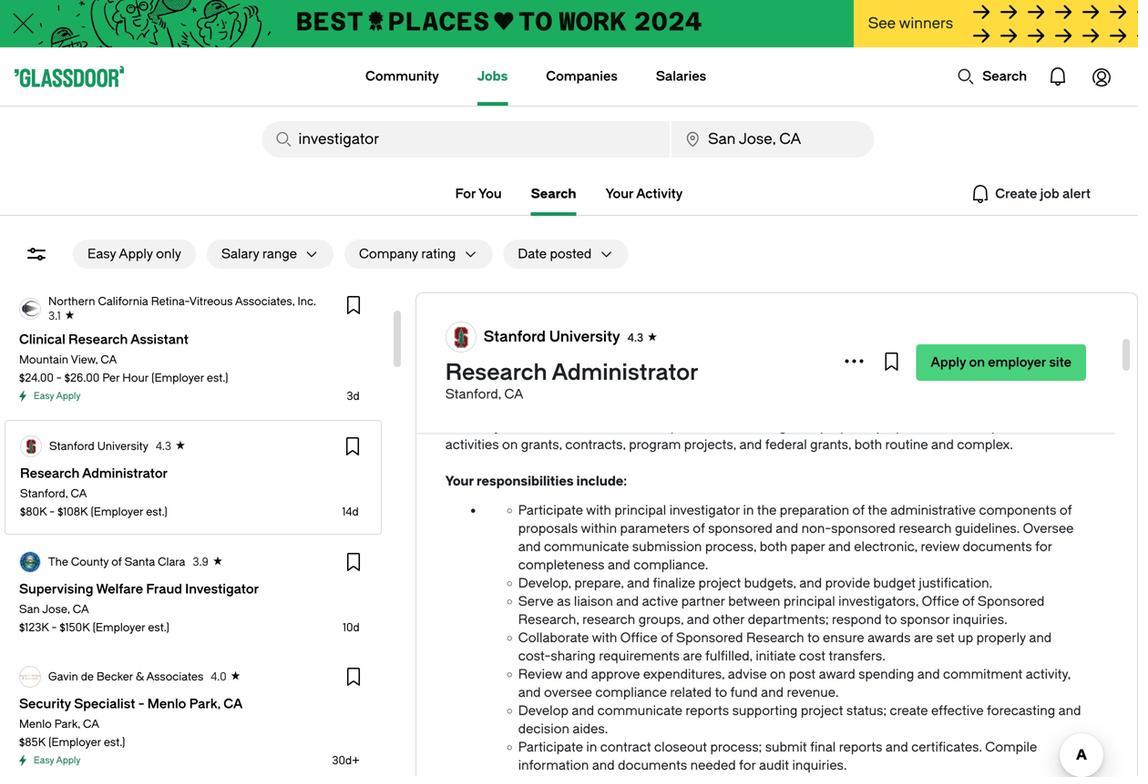 Task type: locate. For each thing, give the bounding box(es) containing it.
(employer right $108k on the left
[[91, 506, 143, 519]]

sponsored
[[978, 594, 1045, 609], [676, 631, 743, 646]]

investigators,
[[839, 594, 919, 609]]

1 vertical spatial easy apply
[[34, 755, 81, 766]]

1 horizontal spatial stanford university logo image
[[446, 323, 475, 352]]

0 horizontal spatial reports
[[686, 704, 729, 719]]

0 horizontal spatial none field
[[262, 121, 670, 158]]

1 vertical spatial participate
[[518, 740, 583, 755]]

stanford, up $80k
[[20, 488, 68, 500]]

0 vertical spatial participate
[[518, 503, 583, 518]]

0 horizontal spatial inquiries.
[[792, 758, 847, 773]]

participate up the information
[[518, 740, 583, 755]]

up
[[958, 631, 973, 646]]

you
[[478, 186, 502, 201]]

university inside jobs list element
[[97, 440, 148, 453]]

in up 'process,'
[[743, 503, 754, 518]]

2 easy apply from the top
[[34, 755, 81, 766]]

1 vertical spatial sponsored
[[676, 631, 743, 646]]

est.) inside stanford, ca $80k - $108k (employer est.)
[[146, 506, 168, 519]]

0 horizontal spatial are
[[683, 649, 702, 664]]

stanford inside jobs list element
[[49, 440, 95, 453]]

ca up per
[[101, 354, 117, 366]]

easy apply down $24.00
[[34, 391, 81, 401]]

documents down contract
[[618, 758, 687, 773]]

easy down $24.00
[[34, 391, 54, 401]]

4.3 for stanford university logo in jobs list element
[[156, 440, 171, 453]]

- for jose,
[[52, 622, 57, 634]]

the county of santa clara
[[48, 556, 185, 569]]

certificates.
[[912, 740, 982, 755]]

0 vertical spatial your
[[606, 186, 634, 201]]

parameters
[[620, 521, 690, 536]]

0 horizontal spatial university
[[97, 440, 148, 453]]

1 horizontal spatial project
[[801, 704, 843, 719]]

2 vertical spatial easy
[[34, 755, 54, 766]]

advise
[[728, 667, 767, 682]]

0 horizontal spatial stanford university logo image
[[21, 437, 41, 457]]

create
[[890, 704, 928, 719]]

ca right park,
[[83, 718, 99, 731]]

$108k
[[57, 506, 88, 519]]

associates
[[146, 671, 203, 683]]

lottie animation container image
[[1036, 55, 1080, 98], [1036, 55, 1080, 98], [1080, 55, 1124, 98], [1080, 55, 1124, 98], [957, 67, 975, 86]]

easy apply only button
[[73, 240, 196, 269]]

0 vertical spatial in
[[743, 503, 754, 518]]

the up electronic,
[[868, 503, 887, 518]]

research down administrative
[[899, 521, 952, 536]]

2 vertical spatial to
[[715, 685, 727, 700]]

sponsored up 'process,'
[[708, 521, 773, 536]]

cost-
[[518, 649, 551, 664]]

1 vertical spatial easy
[[34, 391, 54, 401]]

departments;
[[748, 612, 829, 627]]

stanford university for stanford university logo in jobs list element
[[49, 440, 148, 453]]

ca inside the menlo park, ca $85k (employer est.)
[[83, 718, 99, 731]]

reports
[[686, 704, 729, 719], [839, 740, 883, 755]]

and
[[776, 521, 798, 536], [518, 540, 541, 555], [828, 540, 851, 555], [608, 558, 630, 573], [627, 576, 650, 591], [799, 576, 822, 591], [616, 594, 639, 609], [687, 612, 710, 627], [1029, 631, 1052, 646], [565, 667, 588, 682], [917, 667, 940, 682], [518, 685, 541, 700], [761, 685, 784, 700], [572, 704, 594, 719], [1059, 704, 1081, 719], [886, 740, 908, 755], [592, 758, 615, 773]]

0 vertical spatial stanford
[[484, 329, 546, 345]]

0 vertical spatial stanford university logo image
[[446, 323, 475, 352]]

0 horizontal spatial principal
[[615, 503, 666, 518]]

reports down status;
[[839, 740, 883, 755]]

1 vertical spatial stanford university
[[49, 440, 148, 453]]

1 horizontal spatial stanford
[[484, 329, 546, 345]]

ca inside san jose, ca $123k - $150k (employer est.)
[[73, 603, 89, 616]]

apply left only
[[119, 247, 153, 262]]

communicate
[[544, 540, 629, 555], [597, 704, 683, 719]]

your down job
[[445, 474, 474, 489]]

inquiries.
[[953, 612, 1008, 627], [792, 758, 847, 773]]

stanford for stanford university logo in jobs list element
[[49, 440, 95, 453]]

documents
[[963, 540, 1032, 555], [618, 758, 687, 773]]

easy apply for -
[[34, 391, 81, 401]]

northern
[[48, 295, 95, 308]]

ca inside "research administrator stanford, ca"
[[504, 387, 524, 402]]

1 horizontal spatial reports
[[839, 740, 883, 755]]

1 horizontal spatial sponsored
[[831, 521, 896, 536]]

0 horizontal spatial stanford,
[[20, 488, 68, 500]]

sharing
[[551, 649, 596, 664]]

apply
[[119, 247, 153, 262], [931, 355, 966, 370], [56, 391, 81, 401], [56, 755, 81, 766]]

1 vertical spatial stanford university logo image
[[21, 437, 41, 457]]

10d
[[343, 622, 360, 634]]

0 horizontal spatial in
[[586, 740, 597, 755]]

revenue.
[[787, 685, 839, 700]]

stanford university up "research administrator stanford, ca"
[[484, 329, 620, 345]]

jobs list element
[[4, 164, 383, 777]]

1 vertical spatial 4.3
[[156, 440, 171, 453]]

- inside san jose, ca $123k - $150k (employer est.)
[[52, 622, 57, 634]]

status;
[[847, 704, 887, 719]]

project down revenue.
[[801, 704, 843, 719]]

4.3 up administrator
[[628, 332, 644, 344]]

forecasting
[[987, 704, 1055, 719]]

in down 'aides.'
[[586, 740, 597, 755]]

1 vertical spatial search
[[531, 186, 576, 201]]

- down jose,
[[52, 622, 57, 634]]

with up sharing
[[592, 631, 617, 646]]

within
[[581, 521, 617, 536]]

see
[[868, 15, 896, 32]]

and up both at the right
[[776, 521, 798, 536]]

1 horizontal spatial university
[[549, 329, 620, 345]]

stanford, up job purpose:
[[445, 387, 501, 402]]

1 horizontal spatial none field
[[672, 121, 874, 158]]

0 horizontal spatial stanford
[[49, 440, 95, 453]]

1 horizontal spatial 4.3
[[628, 332, 644, 344]]

stanford university inside jobs list element
[[49, 440, 148, 453]]

0 horizontal spatial research
[[445, 360, 547, 385]]

inquiries. down final
[[792, 758, 847, 773]]

0 horizontal spatial to
[[715, 685, 727, 700]]

your left activity
[[606, 186, 634, 201]]

1 vertical spatial research
[[582, 612, 635, 627]]

research inside participate with principal investigator in the preparation of the administrative components of proposals within parameters of sponsored and non-sponsored research guidelines. oversee and communicate submission process, both paper and electronic, review documents for completeness and compliance. develop, prepare, and finalize project budgets, and provide budget justification. serve as liaison and active partner between principal investigators, office of sponsored research, research groups, and other departments; respond to sponsor inquiries. collaborate with office of sponsored research to ensure awards are set up properly and cost-sharing requirements are fulfilled, initiate cost transfers. review and approve expenditures, advise on post award spending and commitment activity, and oversee compliance related to fund and revenue. develop and communicate reports supporting project status; create effective forecasting and decision aides. participate in contract closeout process; submit final reports and certificates. compile information and documents needed for audit inquiries.
[[746, 631, 804, 646]]

1 vertical spatial research
[[746, 631, 804, 646]]

date
[[518, 247, 547, 262]]

salaries
[[656, 69, 706, 84]]

easy apply down $85k
[[34, 755, 81, 766]]

easy for gavin
[[34, 755, 54, 766]]

0 horizontal spatial on
[[770, 667, 786, 682]]

apply inside "button"
[[931, 355, 966, 370]]

0 vertical spatial office
[[922, 594, 959, 609]]

principal up departments; on the bottom right of page
[[784, 594, 835, 609]]

1 horizontal spatial stanford,
[[445, 387, 501, 402]]

0 horizontal spatial 4.3
[[156, 440, 171, 453]]

est.) inside the menlo park, ca $85k (employer est.)
[[104, 736, 125, 749]]

1 vertical spatial in
[[586, 740, 597, 755]]

ca up the "$150k"
[[73, 603, 89, 616]]

apply on employer site
[[931, 355, 1072, 370]]

(employer inside the menlo park, ca $85k (employer est.)
[[48, 736, 101, 749]]

est.) up clara
[[146, 506, 168, 519]]

review
[[921, 540, 960, 555]]

1 horizontal spatial your
[[606, 186, 634, 201]]

of up oversee
[[1060, 503, 1072, 518]]

1 horizontal spatial for
[[1035, 540, 1052, 555]]

0 vertical spatial for
[[1035, 540, 1052, 555]]

california
[[98, 295, 148, 308]]

to left fund
[[715, 685, 727, 700]]

office up requirements
[[620, 631, 658, 646]]

documents down guidelines.
[[963, 540, 1032, 555]]

process;
[[710, 740, 762, 755]]

0 vertical spatial 4.3
[[628, 332, 644, 344]]

1 vertical spatial communicate
[[597, 704, 683, 719]]

lottie animation container image inside "search" button
[[957, 67, 975, 86]]

posted
[[550, 247, 592, 262]]

communicate down the within
[[544, 540, 629, 555]]

sponsored
[[708, 521, 773, 536], [831, 521, 896, 536]]

on left employer
[[969, 355, 985, 370]]

stanford up "research administrator stanford, ca"
[[484, 329, 546, 345]]

supporting
[[732, 704, 798, 719]]

budget
[[873, 576, 916, 591]]

university up stanford, ca $80k - $108k (employer est.) on the bottom left of page
[[97, 440, 148, 453]]

None field
[[262, 121, 670, 158], [672, 121, 874, 158]]

0 horizontal spatial stanford university
[[49, 440, 148, 453]]

for down oversee
[[1035, 540, 1052, 555]]

inc.
[[298, 295, 316, 308]]

to up awards
[[885, 612, 897, 627]]

sponsored up electronic,
[[831, 521, 896, 536]]

0 horizontal spatial for
[[739, 758, 756, 773]]

1 the from the left
[[757, 503, 777, 518]]

both
[[760, 540, 787, 555]]

salary range button
[[207, 240, 297, 269]]

Search location field
[[672, 121, 874, 158]]

0 vertical spatial easy apply
[[34, 391, 81, 401]]

for down the 'process;' on the right bottom of the page
[[739, 758, 756, 773]]

submit
[[765, 740, 807, 755]]

open filter menu image
[[26, 243, 47, 265]]

review
[[518, 667, 562, 682]]

0 horizontal spatial office
[[620, 631, 658, 646]]

stanford,
[[445, 387, 501, 402], [20, 488, 68, 500]]

of down investigator
[[693, 521, 705, 536]]

3d
[[347, 390, 360, 403]]

prepare,
[[574, 576, 624, 591]]

(employer inside stanford, ca $80k - $108k (employer est.)
[[91, 506, 143, 519]]

date posted
[[518, 247, 592, 262]]

of down 'justification.'
[[963, 594, 975, 609]]

office
[[922, 594, 959, 609], [620, 631, 658, 646]]

1 vertical spatial your
[[445, 474, 474, 489]]

non-
[[802, 521, 831, 536]]

- inside mountain view, ca $24.00 - $26.00 per hour (employer est.)
[[56, 372, 62, 385]]

1 vertical spatial university
[[97, 440, 148, 453]]

the county of santa clara logo image
[[20, 552, 40, 572]]

related
[[670, 685, 712, 700]]

est.) down becker
[[104, 736, 125, 749]]

company
[[359, 247, 418, 262]]

project up partner
[[699, 576, 741, 591]]

park,
[[54, 718, 80, 731]]

your
[[606, 186, 634, 201], [445, 474, 474, 489]]

participate up proposals
[[518, 503, 583, 518]]

1 vertical spatial documents
[[618, 758, 687, 773]]

easy up california
[[87, 247, 116, 262]]

0 vertical spatial to
[[885, 612, 897, 627]]

0 vertical spatial are
[[914, 631, 933, 646]]

stanford, inside "research administrator stanford, ca"
[[445, 387, 501, 402]]

1 horizontal spatial on
[[969, 355, 985, 370]]

santa
[[125, 556, 155, 569]]

stanford university up stanford, ca $80k - $108k (employer est.) on the bottom left of page
[[49, 440, 148, 453]]

lottie animation container image
[[293, 47, 366, 104], [293, 47, 366, 104], [957, 67, 975, 86]]

fund
[[730, 685, 758, 700]]

2 vertical spatial -
[[52, 622, 57, 634]]

university for the topmost stanford university logo
[[549, 329, 620, 345]]

stanford university logo image
[[446, 323, 475, 352], [21, 437, 41, 457]]

your for your responsibilities include:
[[445, 474, 474, 489]]

ca for san jose, ca $123k - $150k (employer est.)
[[73, 603, 89, 616]]

2 none field from the left
[[672, 121, 874, 158]]

on down initiate at the bottom of the page
[[770, 667, 786, 682]]

search up date posted
[[531, 186, 576, 201]]

none field search location
[[672, 121, 874, 158]]

stanford university logo image down rating
[[446, 323, 475, 352]]

to up cost
[[808, 631, 820, 646]]

1 none field from the left
[[262, 121, 670, 158]]

1 horizontal spatial to
[[808, 631, 820, 646]]

0 vertical spatial -
[[56, 372, 62, 385]]

1 easy apply from the top
[[34, 391, 81, 401]]

ca up "purpose:"
[[504, 387, 524, 402]]

stanford
[[484, 329, 546, 345], [49, 440, 95, 453]]

apply left employer
[[931, 355, 966, 370]]

(employer down park,
[[48, 736, 101, 749]]

purpose:
[[472, 419, 529, 434]]

research down liaison
[[582, 612, 635, 627]]

(employer right hour
[[151, 372, 204, 385]]

easy apply
[[34, 391, 81, 401], [34, 755, 81, 766]]

0 horizontal spatial the
[[757, 503, 777, 518]]

(employer right the "$150k"
[[93, 622, 145, 634]]

- right $80k
[[49, 506, 55, 519]]

0 vertical spatial inquiries.
[[953, 612, 1008, 627]]

finalize
[[653, 576, 695, 591]]

for
[[1035, 540, 1052, 555], [739, 758, 756, 773]]

0 horizontal spatial research
[[582, 612, 635, 627]]

and down 'review'
[[518, 685, 541, 700]]

1 vertical spatial stanford,
[[20, 488, 68, 500]]

develop,
[[518, 576, 571, 591]]

and down contract
[[592, 758, 615, 773]]

are down sponsor
[[914, 631, 933, 646]]

1 vertical spatial stanford
[[49, 440, 95, 453]]

1 vertical spatial project
[[801, 704, 843, 719]]

0 vertical spatial communicate
[[544, 540, 629, 555]]

easy down $85k
[[34, 755, 54, 766]]

liaison
[[574, 594, 613, 609]]

university
[[549, 329, 620, 345], [97, 440, 148, 453]]

stanford up stanford, ca $80k - $108k (employer est.) on the bottom left of page
[[49, 440, 95, 453]]

1 horizontal spatial documents
[[963, 540, 1032, 555]]

reports down related
[[686, 704, 729, 719]]

participate
[[518, 503, 583, 518], [518, 740, 583, 755]]

est.) up the associates
[[148, 622, 169, 634]]

0 horizontal spatial your
[[445, 474, 474, 489]]

office down 'justification.'
[[922, 594, 959, 609]]

ca for mountain view, ca $24.00 - $26.00 per hour (employer est.)
[[101, 354, 117, 366]]

1 horizontal spatial in
[[743, 503, 754, 518]]

1 participate from the top
[[518, 503, 583, 518]]

research inside "research administrator stanford, ca"
[[445, 360, 547, 385]]

of left santa on the bottom
[[111, 556, 122, 569]]

est.) down vitreous
[[207, 372, 228, 385]]

1 horizontal spatial principal
[[784, 594, 835, 609]]

0 horizontal spatial project
[[699, 576, 741, 591]]

- inside stanford, ca $80k - $108k (employer est.)
[[49, 506, 55, 519]]

1 horizontal spatial the
[[868, 503, 887, 518]]

research up initiate at the bottom of the page
[[746, 631, 804, 646]]

- right $24.00
[[56, 372, 62, 385]]

- for view,
[[56, 372, 62, 385]]

sponsored down other
[[676, 631, 743, 646]]

1 vertical spatial on
[[770, 667, 786, 682]]

0 horizontal spatial search
[[531, 186, 576, 201]]

easy inside button
[[87, 247, 116, 262]]

expenditures,
[[643, 667, 725, 682]]

ca up $108k on the left
[[71, 488, 87, 500]]

are up expenditures,
[[683, 649, 702, 664]]

stanford university logo image up $80k
[[21, 437, 41, 457]]

1 horizontal spatial are
[[914, 631, 933, 646]]

4.3 for the topmost stanford university logo
[[628, 332, 644, 344]]

on inside apply on employer site "button"
[[969, 355, 985, 370]]

1 horizontal spatial research
[[746, 631, 804, 646]]

cost
[[799, 649, 826, 664]]

0 horizontal spatial sponsored
[[708, 521, 773, 536]]

with up the within
[[586, 503, 611, 518]]

set
[[936, 631, 955, 646]]

ca for menlo park, ca $85k (employer est.)
[[83, 718, 99, 731]]

university up "research administrator stanford, ca"
[[549, 329, 620, 345]]

1 horizontal spatial search
[[983, 69, 1027, 84]]

1 horizontal spatial sponsored
[[978, 594, 1045, 609]]

the up both at the right
[[757, 503, 777, 518]]

principal up parameters
[[615, 503, 666, 518]]

4.3 inside jobs list element
[[156, 440, 171, 453]]

1 horizontal spatial inquiries.
[[953, 612, 1008, 627]]

search down see winners link
[[983, 69, 1027, 84]]

contract
[[600, 740, 651, 755]]

communicate down compliance
[[597, 704, 683, 719]]

sponsored up properly
[[978, 594, 1045, 609]]

2 horizontal spatial to
[[885, 612, 897, 627]]

inquiries. up up
[[953, 612, 1008, 627]]

with
[[586, 503, 611, 518], [592, 631, 617, 646]]

0 vertical spatial university
[[549, 329, 620, 345]]

4.0
[[211, 671, 227, 683]]

associates,
[[235, 295, 295, 308]]

1 horizontal spatial research
[[899, 521, 952, 536]]

1 vertical spatial reports
[[839, 740, 883, 755]]

northern california retina-vitreous associates, inc. logo image
[[20, 299, 40, 319]]

1 vertical spatial for
[[739, 758, 756, 773]]

only
[[156, 247, 181, 262]]

ca inside mountain view, ca $24.00 - $26.00 per hour (employer est.)
[[101, 354, 117, 366]]

0 vertical spatial easy
[[87, 247, 116, 262]]

effective
[[931, 704, 984, 719]]

stanford university logo image inside jobs list element
[[21, 437, 41, 457]]

0 vertical spatial on
[[969, 355, 985, 370]]

award
[[819, 667, 855, 682]]

in
[[743, 503, 754, 518], [586, 740, 597, 755]]



Task type: vqa. For each thing, say whether or not it's contained in the screenshot.
Community
yes



Task type: describe. For each thing, give the bounding box(es) containing it.
rating
[[421, 247, 456, 262]]

$85k
[[19, 736, 46, 749]]

administrator
[[552, 360, 699, 385]]

oversee
[[544, 685, 592, 700]]

company rating button
[[344, 240, 456, 269]]

administrative
[[891, 503, 976, 518]]

of inside jobs list element
[[111, 556, 122, 569]]

apply inside button
[[119, 247, 153, 262]]

Search keyword field
[[262, 121, 670, 158]]

view,
[[71, 354, 98, 366]]

companies link
[[546, 47, 618, 106]]

0 vertical spatial project
[[699, 576, 741, 591]]

and down activity,
[[1059, 704, 1081, 719]]

est.) inside san jose, ca $123k - $150k (employer est.)
[[148, 622, 169, 634]]

&
[[136, 671, 144, 683]]

and up supporting
[[761, 685, 784, 700]]

none field search keyword
[[262, 121, 670, 158]]

hour
[[122, 372, 149, 385]]

2 the from the left
[[868, 503, 887, 518]]

range
[[262, 247, 297, 262]]

transfers.
[[829, 649, 886, 664]]

commitment
[[943, 667, 1023, 682]]

information
[[518, 758, 589, 773]]

for you link
[[455, 183, 502, 205]]

$24.00
[[19, 372, 54, 385]]

stanford university for the topmost stanford university logo
[[484, 329, 620, 345]]

university for stanford university logo in jobs list element
[[97, 440, 148, 453]]

(employer inside mountain view, ca $24.00 - $26.00 per hour (employer est.)
[[151, 372, 204, 385]]

electronic,
[[854, 540, 918, 555]]

and down set
[[917, 667, 940, 682]]

and down paper on the right bottom of the page
[[799, 576, 822, 591]]

apply down the menlo park, ca $85k (employer est.)
[[56, 755, 81, 766]]

(employer inside san jose, ca $123k - $150k (employer est.)
[[93, 622, 145, 634]]

activity
[[636, 186, 683, 201]]

of down groups,
[[661, 631, 673, 646]]

0 vertical spatial principal
[[615, 503, 666, 518]]

winners
[[899, 15, 953, 32]]

3.1
[[48, 310, 61, 323]]

0 vertical spatial documents
[[963, 540, 1032, 555]]

compile
[[985, 740, 1037, 755]]

san jose, ca $123k - $150k (employer est.)
[[19, 603, 169, 634]]

0 horizontal spatial documents
[[618, 758, 687, 773]]

ensure
[[823, 631, 865, 646]]

est.) inside mountain view, ca $24.00 - $26.00 per hour (employer est.)
[[207, 372, 228, 385]]

job purpose:
[[445, 419, 529, 434]]

and down proposals
[[518, 540, 541, 555]]

stanford for the topmost stanford university logo
[[484, 329, 546, 345]]

final
[[810, 740, 836, 755]]

1 vertical spatial are
[[683, 649, 702, 664]]

ca inside stanford, ca $80k - $108k (employer est.)
[[71, 488, 87, 500]]

and up prepare,
[[608, 558, 630, 573]]

1 sponsored from the left
[[708, 521, 773, 536]]

30d+
[[332, 755, 360, 767]]

activity,
[[1026, 667, 1071, 682]]

vitreous
[[189, 295, 233, 308]]

on inside participate with principal investigator in the preparation of the administrative components of proposals within parameters of sponsored and non-sponsored research guidelines. oversee and communicate submission process, both paper and electronic, review documents for completeness and compliance. develop, prepare, and finalize project budgets, and provide budget justification. serve as liaison and active partner between principal investigators, office of sponsored research, research groups, and other departments; respond to sponsor inquiries. collaborate with office of sponsored research to ensure awards are set up properly and cost-sharing requirements are fulfilled, initiate cost transfers. review and approve expenditures, advise on post award spending and commitment activity, and oversee compliance related to fund and revenue. develop and communicate reports supporting project status; create effective forecasting and decision aides. participate in contract closeout process; submit final reports and certificates. compile information and documents needed for audit inquiries.
[[770, 667, 786, 682]]

collaborate
[[518, 631, 589, 646]]

1 vertical spatial inquiries.
[[792, 758, 847, 773]]

$80k
[[20, 506, 47, 519]]

responsibilities
[[477, 474, 574, 489]]

active
[[642, 594, 678, 609]]

and down non-
[[828, 540, 851, 555]]

mountain
[[19, 354, 68, 366]]

your activity
[[606, 186, 683, 201]]

budgets,
[[744, 576, 796, 591]]

1 horizontal spatial office
[[922, 594, 959, 609]]

$26.00
[[64, 372, 100, 385]]

company rating
[[359, 247, 456, 262]]

job
[[445, 419, 469, 434]]

1 vertical spatial office
[[620, 631, 658, 646]]

0 vertical spatial research
[[899, 521, 952, 536]]

and up active
[[627, 576, 650, 591]]

0 vertical spatial reports
[[686, 704, 729, 719]]

lottie animation container image inside "search" button
[[957, 67, 975, 86]]

per
[[102, 372, 120, 385]]

search button
[[948, 58, 1036, 95]]

apply down $26.00
[[56, 391, 81, 401]]

research,
[[518, 612, 579, 627]]

proposals
[[518, 521, 578, 536]]

0 horizontal spatial sponsored
[[676, 631, 743, 646]]

easy for northern
[[34, 391, 54, 401]]

and down sharing
[[565, 667, 588, 682]]

closeout
[[654, 740, 707, 755]]

easy apply for (employer
[[34, 755, 81, 766]]

of right preparation
[[853, 503, 865, 518]]

participate with principal investigator in the preparation of the administrative components of proposals within parameters of sponsored and non-sponsored research guidelines. oversee and communicate submission process, both paper and electronic, review documents for completeness and compliance. develop, prepare, and finalize project budgets, and provide budget justification. serve as liaison and active partner between principal investigators, office of sponsored research, research groups, and other departments; respond to sponsor inquiries. collaborate with office of sponsored research to ensure awards are set up properly and cost-sharing requirements are fulfilled, initiate cost transfers. review and approve expenditures, advise on post award spending and commitment activity, and oversee compliance related to fund and revenue. develop and communicate reports supporting project status; create effective forecasting and decision aides. participate in contract closeout process; submit final reports and certificates. compile information and documents needed for audit inquiries.
[[518, 503, 1081, 773]]

search inside button
[[983, 69, 1027, 84]]

post
[[789, 667, 816, 682]]

companies
[[546, 69, 618, 84]]

sponsor
[[900, 612, 950, 627]]

and left active
[[616, 594, 639, 609]]

your for your activity
[[606, 186, 634, 201]]

menlo
[[19, 718, 52, 731]]

becker
[[97, 671, 133, 683]]

submission
[[632, 540, 702, 555]]

jobs
[[477, 69, 508, 84]]

gavin de becker & associates logo image
[[20, 667, 40, 687]]

respond
[[832, 612, 882, 627]]

for you
[[455, 186, 502, 201]]

decision
[[518, 722, 570, 737]]

compliance
[[595, 685, 667, 700]]

jose,
[[42, 603, 70, 616]]

the
[[48, 556, 68, 569]]

salary
[[221, 247, 259, 262]]

components
[[979, 503, 1057, 518]]

justification.
[[919, 576, 993, 591]]

employer
[[988, 355, 1046, 370]]

stanford, ca $80k - $108k (employer est.)
[[20, 488, 168, 519]]

and up activity,
[[1029, 631, 1052, 646]]

gavin de becker & associates
[[48, 671, 203, 683]]

1 vertical spatial with
[[592, 631, 617, 646]]

0 vertical spatial with
[[586, 503, 611, 518]]

1 vertical spatial to
[[808, 631, 820, 646]]

your responsibilities include:
[[445, 474, 627, 489]]

and down "create"
[[886, 740, 908, 755]]

$150k
[[60, 622, 90, 634]]

audit
[[759, 758, 789, 773]]

1 vertical spatial principal
[[784, 594, 835, 609]]

groups,
[[639, 612, 684, 627]]

and down partner
[[687, 612, 710, 627]]

see winners
[[868, 15, 953, 32]]

approve
[[591, 667, 640, 682]]

easy apply only
[[87, 247, 181, 262]]

menlo park, ca $85k (employer est.)
[[19, 718, 125, 749]]

process,
[[705, 540, 757, 555]]

14d
[[342, 506, 359, 519]]

san
[[19, 603, 40, 616]]

other
[[713, 612, 745, 627]]

preparation
[[780, 503, 849, 518]]

stanford, inside stanford, ca $80k - $108k (employer est.)
[[20, 488, 68, 500]]

search link
[[531, 183, 576, 205]]

2 participate from the top
[[518, 740, 583, 755]]

oversee
[[1023, 521, 1074, 536]]

and up 'aides.'
[[572, 704, 594, 719]]

develop
[[518, 704, 569, 719]]

guidelines.
[[955, 521, 1020, 536]]

2 sponsored from the left
[[831, 521, 896, 536]]

site
[[1049, 355, 1072, 370]]



